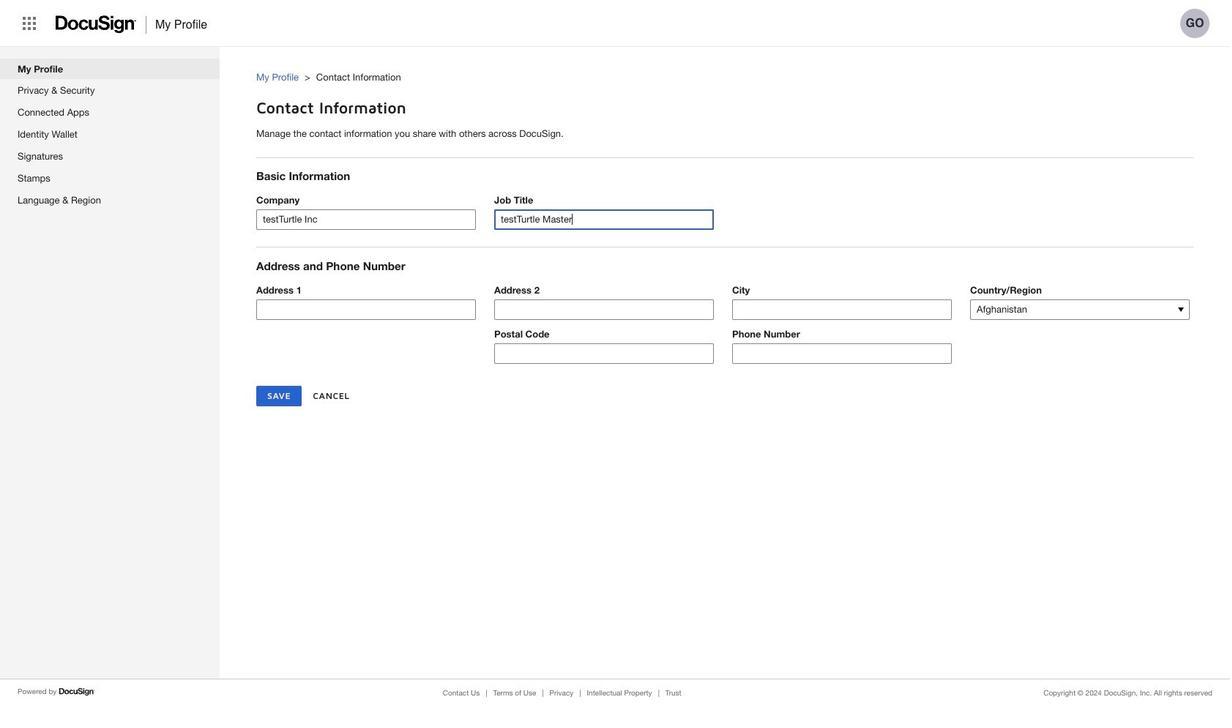 Task type: describe. For each thing, give the bounding box(es) containing it.
1 vertical spatial docusign image
[[59, 687, 96, 698]]

0 vertical spatial docusign image
[[56, 11, 137, 38]]

breadcrumb region
[[256, 56, 1231, 88]]



Task type: locate. For each thing, give the bounding box(es) containing it.
None text field
[[257, 211, 476, 230], [733, 344, 952, 363], [257, 211, 476, 230], [733, 344, 952, 363]]

docusign image
[[56, 11, 137, 38], [59, 687, 96, 698]]

None text field
[[495, 211, 714, 230], [257, 300, 476, 319], [495, 300, 714, 319], [733, 300, 952, 319], [495, 344, 714, 363], [495, 211, 714, 230], [257, 300, 476, 319], [495, 300, 714, 319], [733, 300, 952, 319], [495, 344, 714, 363]]



Task type: vqa. For each thing, say whether or not it's contained in the screenshot.
the topmost DocuSign image
yes



